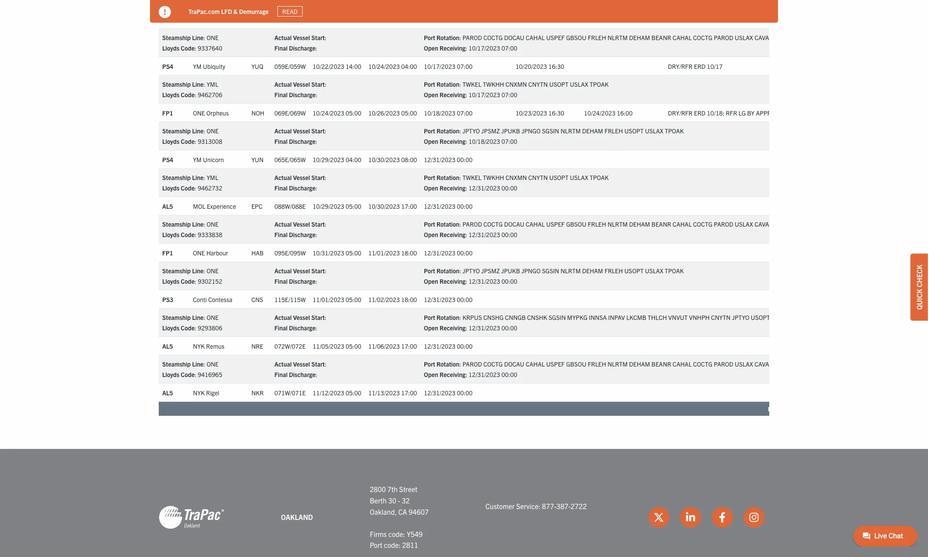 Task type: locate. For each thing, give the bounding box(es) containing it.
2 vertical spatial 16:30
[[549, 109, 565, 117]]

0 vertical spatial 10/18/2023
[[424, 109, 456, 117]]

al5 up steamship line : one lloyds code : 9416965
[[162, 343, 173, 350]]

3 receiving from the top
[[440, 138, 466, 145]]

1 10/30/2023 from the top
[[369, 156, 400, 164]]

1 horizontal spatial 04:00
[[401, 62, 417, 70]]

05:00 left 10/30/2023 17:00
[[346, 202, 362, 210]]

0 vertical spatial 11/01/2023
[[369, 249, 400, 257]]

port for steamship line : one lloyds code : 9293806
[[424, 314, 436, 322]]

discharge up 069e/069w
[[289, 91, 316, 99]]

1 vertical spatial 17:00
[[401, 343, 417, 350]]

vessel for steamship line : yml lloyds code : 9462732
[[293, 174, 310, 182]]

1 vertical spatial 10/18/2023
[[469, 138, 500, 145]]

vessel down 088w/088e
[[293, 221, 310, 228]]

10/29/2023 for 10/29/2023 04:00
[[313, 156, 344, 164]]

line up 9462732
[[192, 174, 204, 182]]

tpoak
[[796, 34, 815, 42], [590, 80, 609, 88], [665, 127, 684, 135], [590, 174, 609, 182], [796, 221, 815, 228], [665, 267, 684, 275], [792, 314, 811, 322], [796, 361, 815, 368]]

dry/rfr erd 10/18; rfr lg by approval
[[668, 109, 786, 117]]

ps3
[[162, 296, 173, 304]]

1 10/29/2023 from the top
[[313, 156, 344, 164]]

0 vertical spatial 10/20/2023
[[516, 16, 547, 24]]

5 steamship from the top
[[162, 221, 191, 228]]

2 line from the top
[[192, 80, 204, 88]]

1 fp1 from the top
[[162, 109, 173, 117]]

records displayed :
[[768, 406, 822, 413]]

hab
[[252, 249, 264, 257]]

8 discharge from the top
[[289, 371, 316, 379]]

discharge up 065e/065w
[[289, 138, 316, 145]]

jpsmz
[[482, 127, 500, 135], [482, 267, 500, 275]]

actual vessel start : final discharge : down 065e/065w
[[275, 174, 327, 192]]

dry/rfr
[[668, 16, 693, 24], [668, 62, 693, 70], [668, 109, 693, 117]]

1 jpsmz from the top
[[482, 127, 500, 135]]

1 vertical spatial ps4
[[162, 156, 173, 164]]

lloyds left 9462732
[[162, 184, 180, 192]]

docau
[[504, 34, 525, 42], [504, 221, 525, 228], [504, 361, 525, 368]]

05:00 left 11/02/2023
[[346, 296, 362, 304]]

10/17/2023 07:00
[[424, 16, 473, 24], [424, 62, 473, 70]]

line inside steamship line : one lloyds code : 9416965
[[192, 361, 204, 368]]

1 vertical spatial jptyo
[[463, 267, 480, 275]]

uslax inside port rotation : twkel twkhh cnxmn cnytn usopt uslax tpoak open receiving : 10/17/2023 07:00
[[570, 80, 589, 88]]

code left the "9313008"
[[181, 138, 195, 145]]

krpus
[[463, 314, 482, 322]]

10/30/2023 17:00
[[369, 202, 417, 210]]

7 discharge from the top
[[289, 324, 316, 332]]

steamship line : one lloyds code : 9337640
[[162, 34, 222, 52]]

port for steamship line : one lloyds code : 9416965
[[424, 361, 436, 368]]

0 vertical spatial yml
[[207, 80, 218, 88]]

05:00 right '11/05/2023'
[[346, 343, 362, 350]]

frleh
[[588, 34, 607, 42], [605, 127, 623, 135], [588, 221, 607, 228], [605, 267, 623, 275], [588, 361, 607, 368]]

lloyds inside steamship line : one lloyds code : 9313008
[[162, 138, 180, 145]]

demurrage
[[239, 7, 269, 15]]

open
[[424, 44, 438, 52], [424, 91, 438, 99], [424, 138, 438, 145], [424, 184, 438, 192], [424, 231, 438, 239], [424, 278, 438, 286], [424, 324, 438, 332], [424, 371, 438, 379]]

line for 9333838
[[192, 221, 204, 228]]

start down 10/22/2023 05:00
[[312, 34, 325, 42]]

actual vessel start : final discharge : down 081w/081e on the top of the page
[[275, 34, 327, 52]]

1 vertical spatial docau
[[504, 221, 525, 228]]

jpsmz inside port rotation : jptyo jpsmz jpukb jpngo sgsin nlrtm deham frleh usopt uslax tpoak open receiving : 10/18/2023 07:00
[[482, 127, 500, 135]]

2 dry/rfr from the top
[[668, 62, 693, 70]]

actual vessel start : final discharge :
[[275, 34, 327, 52], [275, 80, 327, 99], [275, 127, 327, 145], [275, 174, 327, 192], [275, 221, 327, 239], [275, 267, 327, 286], [275, 314, 327, 332], [275, 361, 327, 379]]

1 vertical spatial cavan
[[755, 221, 774, 228]]

ym for ym ubiquity
[[193, 62, 202, 70]]

0 vertical spatial jpukb
[[502, 127, 520, 135]]

beanr inside the port rotation : parod coctg docau cahal uspef gbsou frleh nlrtm deham beanr cahal coctg parod uslax cavan usopt tpoak open receiving : 10/17/2023 07:00
[[652, 34, 672, 42]]

cavan for steamship line : one lloyds code : 9333838
[[755, 221, 774, 228]]

5 discharge from the top
[[289, 231, 316, 239]]

2 vertical spatial docau
[[504, 361, 525, 368]]

actual for steamship line : yml lloyds code : 9462732
[[275, 174, 292, 182]]

6 steamship from the top
[[162, 267, 191, 275]]

line inside steamship line : one lloyds code : 9302152
[[192, 267, 204, 275]]

line up 9333838
[[192, 221, 204, 228]]

0 vertical spatial nyk
[[193, 16, 205, 24]]

2 jpukb from the top
[[502, 267, 520, 275]]

2 vertical spatial 17:00
[[401, 389, 417, 397]]

0 vertical spatial 17:00
[[401, 202, 417, 210]]

lloyds inside 'steamship line : yml lloyds code : 9462706'
[[162, 91, 180, 99]]

2 horizontal spatial 10/24/2023
[[584, 109, 616, 117]]

start down 10/29/2023 04:00
[[312, 174, 325, 182]]

1 port rotation : parod coctg docau cahal uspef gbsou frleh nlrtm deham beanr cahal coctg parod uslax cavan usopt tpoak open receiving : 12/31/2023 00:00 from the top
[[424, 221, 815, 239]]

10/23/2023 18:00
[[369, 16, 417, 24]]

05:00 for 11/12/2023 05:00
[[346, 389, 362, 397]]

code:
[[389, 530, 405, 539], [384, 541, 401, 550]]

1 beanr from the top
[[652, 34, 672, 42]]

10/23/2023 for 10/23/2023 18:00
[[369, 16, 400, 24]]

1 vertical spatial 04:00
[[346, 156, 362, 164]]

1 10/22/2023 from the top
[[313, 16, 344, 24]]

05:00 left the 10/23/2023 18:00
[[346, 16, 362, 24]]

1 vertical spatial 10/23/2023
[[516, 109, 547, 117]]

10/18/2023
[[424, 109, 456, 117], [469, 138, 500, 145]]

nyk down trapac.com
[[193, 16, 205, 24]]

fp1 down 'steamship line : yml lloyds code : 9462706'
[[162, 109, 173, 117]]

0 vertical spatial 10/29/2023
[[313, 156, 344, 164]]

1 10/20/2023 16:30 from the top
[[516, 16, 565, 24]]

2 10/17 from the top
[[707, 62, 723, 70]]

steamship inside steamship line : one lloyds code : 9337640
[[162, 34, 191, 42]]

code for : 9462706
[[181, 91, 195, 99]]

11/01/2023 18:00
[[369, 249, 417, 257]]

final up 088w/088e
[[275, 184, 288, 192]]

8 line from the top
[[192, 361, 204, 368]]

6 final from the top
[[275, 278, 288, 286]]

2 cavan from the top
[[755, 221, 774, 228]]

actual vessel start : final discharge : for : 9333838
[[275, 221, 327, 239]]

nyk left rigel at the bottom left of page
[[193, 389, 205, 397]]

0 vertical spatial docau
[[504, 34, 525, 42]]

code for : 9333838
[[181, 231, 195, 239]]

12/31/2023 00:00 for 10/30/2023 17:00
[[424, 202, 473, 210]]

usopt inside port rotation : twkel twkhh cnxmn cnytn usopt uslax tpoak open receiving : 10/17/2023 07:00
[[550, 80, 569, 88]]

coctg
[[484, 34, 503, 42], [694, 34, 713, 42], [484, 221, 503, 228], [694, 221, 713, 228], [484, 361, 503, 368], [694, 361, 713, 368]]

10/23/2023 for 10/23/2023 16:30
[[516, 109, 547, 117]]

3 code from the top
[[181, 138, 195, 145]]

0 vertical spatial ym
[[193, 62, 202, 70]]

3 gbsou from the top
[[567, 361, 587, 368]]

port rotation : jptyo jpsmz jpukb jpngo sgsin nlrtm deham frleh usopt uslax tpoak open receiving : 10/18/2023 07:00
[[424, 127, 684, 145]]

2 steamship from the top
[[162, 80, 191, 88]]

2 dry/rfr erd 10/17 from the top
[[668, 62, 723, 70]]

lloyds for steamship line : one lloyds code : 9333838
[[162, 231, 180, 239]]

open inside the port rotation : parod coctg docau cahal uspef gbsou frleh nlrtm deham beanr cahal coctg parod uslax cavan usopt tpoak open receiving : 10/17/2023 07:00
[[424, 44, 438, 52]]

harbour
[[207, 249, 228, 257]]

8 code from the top
[[181, 371, 195, 379]]

actual down '115e/115w'
[[275, 314, 292, 322]]

steamship for steamship line : one lloyds code : 9416965
[[162, 361, 191, 368]]

12/31/2023 00:00 for 11/13/2023 17:00
[[424, 389, 473, 397]]

5 lloyds from the top
[[162, 231, 180, 239]]

1 jpukb from the top
[[502, 127, 520, 135]]

10/17
[[707, 16, 723, 24], [707, 62, 723, 70]]

twkel
[[463, 80, 482, 88], [463, 174, 482, 182]]

1 horizontal spatial 10/24/2023
[[369, 62, 400, 70]]

rotation inside the port rotation : jptyo jpsmz jpukb jpngo sgsin nlrtm deham frleh usopt uslax tpoak open receiving : 12/31/2023 00:00
[[437, 267, 460, 275]]

dry/rfr erd 10/17 for 10/24/2023 04:00
[[668, 62, 723, 70]]

port rotation : parod coctg docau cahal uspef gbsou frleh nlrtm deham beanr cahal coctg parod uslax cavan usopt tpoak open receiving : 12/31/2023 00:00 for 9416965
[[424, 361, 815, 379]]

3 17:00 from the top
[[401, 389, 417, 397]]

lloyds inside steamship line : one lloyds code : 9333838
[[162, 231, 180, 239]]

0 vertical spatial erd
[[694, 16, 706, 24]]

deham inside the port rotation : parod coctg docau cahal uspef gbsou frleh nlrtm deham beanr cahal coctg parod uslax cavan usopt tpoak open receiving : 10/17/2023 07:00
[[630, 34, 651, 42]]

lloyds down solid image at the top left of page
[[162, 44, 180, 52]]

9333838
[[198, 231, 222, 239]]

contessa
[[208, 296, 233, 304]]

5 final from the top
[[275, 231, 288, 239]]

footer
[[0, 450, 929, 558]]

line up "9337640"
[[192, 34, 204, 42]]

innsa
[[589, 314, 607, 322]]

code inside steamship line : one lloyds code : 9416965
[[181, 371, 195, 379]]

16:30 for 10/23/2023 18:00
[[549, 16, 565, 24]]

code up mol in the left of the page
[[181, 184, 195, 192]]

10/22/2023 left "14:00"
[[313, 62, 344, 70]]

11/13/2023
[[369, 389, 400, 397]]

discharge up '115e/115w'
[[289, 278, 316, 286]]

start down 11/01/2023 05:00 in the left bottom of the page
[[312, 314, 325, 322]]

nyk left remus
[[193, 343, 205, 350]]

vessel down 065e/065w
[[293, 174, 310, 182]]

00:00 inside port rotation : krpus cnshg cnngb cnshk sgsin mypkg innsa inpav lkcmb thlch vnvut vnhph cnytn jptyo usopt uslax tpoak open receiving : 12/31/2023 00:00
[[502, 324, 518, 332]]

0 vertical spatial cnytn
[[529, 80, 548, 88]]

2 rotation from the top
[[437, 80, 460, 88]]

3 discharge from the top
[[289, 138, 316, 145]]

4 code from the top
[[181, 184, 195, 192]]

final up '071w/071e'
[[275, 371, 288, 379]]

port rotation : parod coctg docau cahal uspef gbsou frleh nlrtm deham beanr cahal coctg parod uslax cavan usopt tpoak open receiving : 10/17/2023 07:00
[[424, 34, 815, 52]]

0 horizontal spatial 10/18/2023
[[424, 109, 456, 117]]

0 vertical spatial gbsou
[[567, 34, 587, 42]]

3 dry/rfr from the top
[[668, 109, 693, 117]]

2 beanr from the top
[[652, 221, 672, 228]]

4 start from the top
[[312, 174, 325, 182]]

1 vertical spatial ym
[[193, 156, 202, 164]]

lloyds
[[162, 44, 180, 52], [162, 91, 180, 99], [162, 138, 180, 145], [162, 184, 180, 192], [162, 231, 180, 239], [162, 278, 180, 286], [162, 324, 180, 332], [162, 371, 180, 379]]

port inside port rotation : twkel twkhh cnxmn cnytn usopt uslax tpoak open receiving : 10/17/2023 07:00
[[424, 80, 436, 88]]

lloyds inside steamship line : yml lloyds code : 9462732
[[162, 184, 180, 192]]

rotation inside port rotation : twkel twkhh cnxmn cnytn usopt uslax tpoak open receiving : 10/17/2023 07:00
[[437, 80, 460, 88]]

vessel down '115e/115w'
[[293, 314, 310, 322]]

3 docau from the top
[[504, 361, 525, 368]]

lloyds left 9416965
[[162, 371, 180, 379]]

al5
[[162, 16, 173, 24], [162, 202, 173, 210], [162, 343, 173, 350], [162, 389, 173, 397]]

8 final from the top
[[275, 371, 288, 379]]

rotation for steamship line : one lloyds code : 9313008
[[437, 127, 460, 135]]

1 vertical spatial 10/17/2023 07:00
[[424, 62, 473, 70]]

line up 9293806
[[192, 314, 204, 322]]

0 vertical spatial cnxmn
[[506, 80, 527, 88]]

1 start from the top
[[312, 34, 325, 42]]

lkcmb
[[627, 314, 647, 322]]

ym for ym unicorn
[[193, 156, 202, 164]]

port for steamship line : one lloyds code : 9313008
[[424, 127, 436, 135]]

one inside steamship line : one lloyds code : 9416965
[[207, 361, 219, 368]]

1 vertical spatial dry/rfr
[[668, 62, 693, 70]]

ps4 down steamship line : one lloyds code : 9337640
[[162, 62, 173, 70]]

0 vertical spatial 04:00
[[401, 62, 417, 70]]

port inside the port rotation : parod coctg docau cahal uspef gbsou frleh nlrtm deham beanr cahal coctg parod uslax cavan usopt tpoak open receiving : 10/17/2023 07:00
[[424, 34, 436, 42]]

discharge for : 9302152
[[289, 278, 316, 286]]

lloyds left the 9462706
[[162, 91, 180, 99]]

2 docau from the top
[[504, 221, 525, 228]]

yml inside steamship line : yml lloyds code : 9462732
[[207, 174, 218, 182]]

2 twkhh from the top
[[483, 174, 505, 182]]

uspef inside the port rotation : parod coctg docau cahal uspef gbsou frleh nlrtm deham beanr cahal coctg parod uslax cavan usopt tpoak open receiving : 10/17/2023 07:00
[[547, 34, 565, 42]]

cnxmn inside 'port rotation : twkel twkhh cnxmn cnytn usopt uslax tpoak open receiving : 12/31/2023 00:00'
[[506, 174, 527, 182]]

2 ps4 from the top
[[162, 156, 173, 164]]

0 vertical spatial 10/22/2023
[[313, 16, 344, 24]]

1 vertical spatial 10/29/2023
[[313, 202, 344, 210]]

discharge up 072w/072e
[[289, 324, 316, 332]]

one inside steamship line : one lloyds code : 9302152
[[207, 267, 219, 275]]

yml up 9462732
[[207, 174, 218, 182]]

actual vessel start : final discharge : down 059e/059w
[[275, 80, 327, 99]]

0 vertical spatial port rotation : parod coctg docau cahal uspef gbsou frleh nlrtm deham beanr cahal coctg parod uslax cavan usopt tpoak open receiving : 12/31/2023 00:00
[[424, 221, 815, 239]]

4 actual vessel start : final discharge : from the top
[[275, 174, 327, 192]]

yun
[[252, 156, 264, 164]]

receiving inside the port rotation : parod coctg docau cahal uspef gbsou frleh nlrtm deham beanr cahal coctg parod uslax cavan usopt tpoak open receiving : 10/17/2023 07:00
[[440, 44, 466, 52]]

steamship inside steamship line : one lloyds code : 9302152
[[162, 267, 191, 275]]

lloyds inside steamship line : one lloyds code : 9302152
[[162, 278, 180, 286]]

4 receiving from the top
[[440, 184, 466, 192]]

receiving
[[440, 44, 466, 52], [440, 91, 466, 99], [440, 138, 466, 145], [440, 184, 466, 192], [440, 231, 466, 239], [440, 278, 466, 286], [440, 324, 466, 332], [440, 371, 466, 379]]

1 vertical spatial 18:00
[[401, 249, 417, 257]]

1 open from the top
[[424, 44, 438, 52]]

quick check link
[[911, 254, 929, 321]]

line inside steamship line : one lloyds code : 9333838
[[192, 221, 204, 228]]

parod
[[463, 34, 482, 42], [714, 34, 734, 42], [463, 221, 482, 228], [714, 221, 734, 228], [463, 361, 482, 368], [714, 361, 734, 368]]

1 jpngo from the top
[[522, 127, 541, 135]]

usopt inside the port rotation : jptyo jpsmz jpukb jpngo sgsin nlrtm deham frleh usopt uslax tpoak open receiving : 12/31/2023 00:00
[[625, 267, 644, 275]]

rotation inside port rotation : krpus cnshg cnngb cnshk sgsin mypkg innsa inpav lkcmb thlch vnvut vnhph cnytn jptyo usopt uslax tpoak open receiving : 12/31/2023 00:00
[[437, 314, 460, 322]]

05:00 right 10/31/2023
[[346, 249, 362, 257]]

code inside steamship line : one lloyds code : 9337640
[[181, 44, 195, 52]]

final for : 9302152
[[275, 278, 288, 286]]

2 vertical spatial gbsou
[[567, 361, 587, 368]]

0 vertical spatial ps4
[[162, 62, 173, 70]]

6 actual vessel start : final discharge : from the top
[[275, 267, 327, 286]]

7 vessel from the top
[[293, 314, 310, 322]]

1 vertical spatial 11/01/2023
[[313, 296, 344, 304]]

2 ym from the top
[[193, 156, 202, 164]]

2 gbsou from the top
[[567, 221, 587, 228]]

discharge up 095e/095w
[[289, 231, 316, 239]]

8 vessel from the top
[[293, 361, 310, 368]]

actual vessel start : final discharge : for : 9462706
[[275, 80, 327, 99]]

12/31/2023 00:00 for 11/02/2023 18:00
[[424, 296, 473, 304]]

-
[[398, 497, 400, 505]]

1 vertical spatial twkhh
[[483, 174, 505, 182]]

discharge up '071w/071e'
[[289, 371, 316, 379]]

0 vertical spatial 10/17/2023 07:00
[[424, 16, 473, 24]]

1 vertical spatial sgsin
[[542, 267, 560, 275]]

0 horizontal spatial 04:00
[[346, 156, 362, 164]]

1 horizontal spatial 11/01/2023
[[369, 249, 400, 257]]

actual vessel start : final discharge : down '115e/115w'
[[275, 314, 327, 332]]

one up "9337640"
[[207, 34, 219, 42]]

vessel for steamship line : yml lloyds code : 9462706
[[293, 80, 310, 88]]

rotation for steamship line : one lloyds code : 9333838
[[437, 221, 460, 228]]

sgsin for 10/18/2023
[[542, 127, 560, 135]]

2 vertical spatial uspef
[[547, 361, 565, 368]]

:
[[204, 34, 205, 42], [325, 34, 327, 42], [460, 34, 461, 42], [195, 44, 196, 52], [316, 44, 317, 52], [466, 44, 468, 52], [204, 80, 205, 88], [325, 80, 327, 88], [460, 80, 461, 88], [195, 91, 196, 99], [316, 91, 317, 99], [466, 91, 468, 99], [204, 127, 205, 135], [325, 127, 327, 135], [460, 127, 461, 135], [195, 138, 196, 145], [316, 138, 317, 145], [466, 138, 468, 145], [204, 174, 205, 182], [325, 174, 327, 182], [460, 174, 461, 182], [195, 184, 196, 192], [316, 184, 317, 192], [466, 184, 468, 192], [204, 221, 205, 228], [325, 221, 327, 228], [460, 221, 461, 228], [195, 231, 196, 239], [316, 231, 317, 239], [466, 231, 468, 239], [204, 267, 205, 275], [325, 267, 327, 275], [460, 267, 461, 275], [195, 278, 196, 286], [316, 278, 317, 286], [466, 278, 468, 286], [204, 314, 205, 322], [325, 314, 327, 322], [460, 314, 461, 322], [195, 324, 196, 332], [316, 324, 317, 332], [466, 324, 468, 332], [204, 361, 205, 368], [325, 361, 327, 368], [460, 361, 461, 368], [195, 371, 196, 379], [316, 371, 317, 379], [466, 371, 468, 379], [819, 406, 821, 413]]

2 jpngo from the top
[[522, 267, 541, 275]]

1 vertical spatial cnxmn
[[506, 174, 527, 182]]

vessel down 081w/081e on the top of the page
[[293, 34, 310, 42]]

0 vertical spatial dry/rfr erd 10/17
[[668, 16, 723, 24]]

6 rotation from the top
[[437, 267, 460, 275]]

jpngo
[[522, 127, 541, 135], [522, 267, 541, 275]]

10/29/2023 04:00
[[313, 156, 362, 164]]

5 open from the top
[[424, 231, 438, 239]]

0 horizontal spatial 10/24/2023
[[313, 109, 344, 117]]

0 vertical spatial uspef
[[547, 34, 565, 42]]

experience
[[207, 202, 236, 210]]

steamship inside steamship line : one lloyds code : 9333838
[[162, 221, 191, 228]]

1 vertical spatial gbsou
[[567, 221, 587, 228]]

jptyo inside port rotation : krpus cnshg cnngb cnshk sgsin mypkg innsa inpav lkcmb thlch vnvut vnhph cnytn jptyo usopt uslax tpoak open receiving : 12/31/2023 00:00
[[733, 314, 750, 322]]

1 vertical spatial beanr
[[652, 221, 672, 228]]

6 code from the top
[[181, 278, 195, 286]]

actual down 072w/072e
[[275, 361, 292, 368]]

1 vertical spatial erd
[[694, 62, 706, 70]]

0 vertical spatial cavan
[[755, 34, 774, 42]]

code left 9293806
[[181, 324, 195, 332]]

one harbour
[[193, 249, 228, 257]]

rotation inside the port rotation : parod coctg docau cahal uspef gbsou frleh nlrtm deham beanr cahal coctg parod uslax cavan usopt tpoak open receiving : 10/17/2023 07:00
[[437, 34, 460, 42]]

jpukb for 07:00
[[502, 127, 520, 135]]

1 vertical spatial 10/17
[[707, 62, 723, 70]]

10/29/2023 right 088w/088e
[[313, 202, 344, 210]]

steamship for steamship line : one lloyds code : 9293806
[[162, 314, 191, 322]]

2 vertical spatial beanr
[[652, 361, 672, 368]]

ym left 'unicorn'
[[193, 156, 202, 164]]

frleh inside the port rotation : parod coctg docau cahal uspef gbsou frleh nlrtm deham beanr cahal coctg parod uslax cavan usopt tpoak open receiving : 10/17/2023 07:00
[[588, 34, 607, 42]]

10/17 for 10/24/2023 04:00
[[707, 62, 723, 70]]

1 vertical spatial nyk
[[193, 343, 205, 350]]

0 vertical spatial jpngo
[[522, 127, 541, 135]]

1 final from the top
[[275, 44, 288, 52]]

0 vertical spatial twkhh
[[483, 80, 505, 88]]

1 10/17 from the top
[[707, 16, 723, 24]]

1 vertical spatial yml
[[207, 174, 218, 182]]

2 vertical spatial erd
[[694, 109, 706, 117]]

steamship inside steamship line : one lloyds code : 9293806
[[162, 314, 191, 322]]

4 discharge from the top
[[289, 184, 316, 192]]

2 nyk from the top
[[193, 343, 205, 350]]

one up 9416965
[[207, 361, 219, 368]]

1 erd from the top
[[694, 16, 706, 24]]

actual down 088w/088e
[[275, 221, 292, 228]]

vessel down 072w/072e
[[293, 361, 310, 368]]

vessel down 059e/059w
[[293, 80, 310, 88]]

2 fp1 from the top
[[162, 249, 173, 257]]

1 horizontal spatial 10/18/2023
[[469, 138, 500, 145]]

6 12/31/2023 00:00 from the top
[[424, 389, 473, 397]]

code for : 9302152
[[181, 278, 195, 286]]

port inside the port rotation : jptyo jpsmz jpukb jpngo sgsin nlrtm deham frleh usopt uslax tpoak open receiving : 12/31/2023 00:00
[[424, 267, 436, 275]]

1 actual from the top
[[275, 34, 292, 42]]

sgsin inside port rotation : jptyo jpsmz jpukb jpngo sgsin nlrtm deham frleh usopt uslax tpoak open receiving : 10/18/2023 07:00
[[542, 127, 560, 135]]

3 nyk from the top
[[193, 389, 205, 397]]

ps4 up steamship line : yml lloyds code : 9462732
[[162, 156, 173, 164]]

port inside port rotation : jptyo jpsmz jpukb jpngo sgsin nlrtm deham frleh usopt uslax tpoak open receiving : 10/18/2023 07:00
[[424, 127, 436, 135]]

nyk nebula
[[193, 16, 225, 24]]

0 vertical spatial fp1
[[162, 109, 173, 117]]

port for steamship line : one lloyds code : 9333838
[[424, 221, 436, 228]]

actual down 069e/069w
[[275, 127, 292, 135]]

0 vertical spatial 18:00
[[401, 16, 417, 24]]

open inside port rotation : twkel twkhh cnxmn cnytn usopt uslax tpoak open receiving : 10/17/2023 07:00
[[424, 91, 438, 99]]

lloyds inside steamship line : one lloyds code : 9293806
[[162, 324, 180, 332]]

1 twkel from the top
[[463, 80, 482, 88]]

387-
[[557, 502, 571, 511]]

lloyds inside steamship line : one lloyds code : 9416965
[[162, 371, 180, 379]]

11/02/2023 18:00
[[369, 296, 417, 304]]

one
[[207, 34, 219, 42], [193, 109, 205, 117], [207, 127, 219, 135], [207, 221, 219, 228], [193, 249, 205, 257], [207, 267, 219, 275], [207, 314, 219, 322], [207, 361, 219, 368]]

2 vertical spatial cavan
[[755, 361, 774, 368]]

10/17/2023 inside port rotation : twkel twkhh cnxmn cnytn usopt uslax tpoak open receiving : 10/17/2023 07:00
[[469, 91, 500, 99]]

al5 for nyk remus
[[162, 343, 173, 350]]

5 actual vessel start : final discharge : from the top
[[275, 221, 327, 239]]

10/29/2023 right 065e/065w
[[313, 156, 344, 164]]

10/24/2023 right "14:00"
[[369, 62, 400, 70]]

one up the "9313008"
[[207, 127, 219, 135]]

start for steamship line : one lloyds code : 9293806
[[312, 314, 325, 322]]

sgsin inside port rotation : krpus cnshg cnngb cnshk sgsin mypkg innsa inpav lkcmb thlch vnvut vnhph cnytn jptyo usopt uslax tpoak open receiving : 12/31/2023 00:00
[[549, 314, 566, 322]]

one for steamship line : one lloyds code : 9313008
[[207, 127, 219, 135]]

erd for 05:00
[[694, 109, 706, 117]]

11/01/2023
[[369, 249, 400, 257], [313, 296, 344, 304]]

final up '115e/115w'
[[275, 278, 288, 286]]

cnytn inside port rotation : twkel twkhh cnxmn cnytn usopt uslax tpoak open receiving : 10/17/2023 07:00
[[529, 80, 548, 88]]

code left 9333838
[[181, 231, 195, 239]]

5 code from the top
[[181, 231, 195, 239]]

fp1 up steamship line : one lloyds code : 9302152
[[162, 249, 173, 257]]

10/22/2023 05:00
[[313, 16, 362, 24]]

cnytn inside port rotation : krpus cnshg cnngb cnshk sgsin mypkg innsa inpav lkcmb thlch vnvut vnhph cnytn jptyo usopt uslax tpoak open receiving : 12/31/2023 00:00
[[712, 314, 731, 322]]

actual down 095e/095w
[[275, 267, 292, 275]]

10/22/2023
[[313, 16, 344, 24], [313, 62, 344, 70]]

lloyds for steamship line : one lloyds code : 9293806
[[162, 324, 180, 332]]

start
[[312, 34, 325, 42], [312, 80, 325, 88], [312, 127, 325, 135], [312, 174, 325, 182], [312, 221, 325, 228], [312, 267, 325, 275], [312, 314, 325, 322], [312, 361, 325, 368]]

code: down the firms
[[384, 541, 401, 550]]

ym left ubiquity
[[193, 62, 202, 70]]

line up 9302152
[[192, 267, 204, 275]]

frleh for steamship line : one lloyds code : 9333838
[[588, 221, 607, 228]]

frleh for steamship line : one lloyds code : 9337640
[[588, 34, 607, 42]]

dry/rfr for 10/23/2023 18:00
[[668, 16, 693, 24]]

1 gbsou from the top
[[567, 34, 587, 42]]

beanr for steamship line : one lloyds code : 9416965
[[652, 361, 672, 368]]

jpukb inside port rotation : jptyo jpsmz jpukb jpngo sgsin nlrtm deham frleh usopt uslax tpoak open receiving : 10/18/2023 07:00
[[502, 127, 520, 135]]

deham inside port rotation : jptyo jpsmz jpukb jpngo sgsin nlrtm deham frleh usopt uslax tpoak open receiving : 10/18/2023 07:00
[[583, 127, 604, 135]]

nlrtm for steamship line : one lloyds code : 9416965
[[608, 361, 628, 368]]

final up 059e/059w
[[275, 44, 288, 52]]

docau for steamship line : one lloyds code : 9416965
[[504, 361, 525, 368]]

2 vertical spatial dry/rfr
[[668, 109, 693, 117]]

start down '11/05/2023'
[[312, 361, 325, 368]]

jpukb inside the port rotation : jptyo jpsmz jpukb jpngo sgsin nlrtm deham frleh usopt uslax tpoak open receiving : 12/31/2023 00:00
[[502, 267, 520, 275]]

5 start from the top
[[312, 221, 325, 228]]

1 horizontal spatial 10/23/2023
[[516, 109, 547, 117]]

twkel for 12/31/2023
[[463, 174, 482, 182]]

1 cnxmn from the top
[[506, 80, 527, 88]]

12/31/2023 inside port rotation : krpus cnshg cnngb cnshk sgsin mypkg innsa inpav lkcmb thlch vnvut vnhph cnytn jptyo usopt uslax tpoak open receiving : 12/31/2023 00:00
[[469, 324, 500, 332]]

steamship for steamship line : yml lloyds code : 9462732
[[162, 174, 191, 182]]

1 actual vessel start : final discharge : from the top
[[275, 34, 327, 52]]

4 actual from the top
[[275, 174, 292, 182]]

1 cavan from the top
[[755, 34, 774, 42]]

deham for steamship line : one lloyds code : 9337640
[[630, 34, 651, 42]]

11/12/2023 05:00
[[313, 389, 362, 397]]

line up the 9462706
[[192, 80, 204, 88]]

vessel down 095e/095w
[[293, 267, 310, 275]]

rotation for steamship line : yml lloyds code : 9462732
[[437, 174, 460, 182]]

cnngb
[[505, 314, 526, 322]]

1 vertical spatial cnytn
[[529, 174, 548, 182]]

one up 9293806
[[207, 314, 219, 322]]

0 horizontal spatial 10/23/2023
[[369, 16, 400, 24]]

dry/rfr erd 10/17 for 10/23/2023 18:00
[[668, 16, 723, 24]]

vessel down 069e/069w
[[293, 127, 310, 135]]

05:00 right 11/12/2023
[[346, 389, 362, 397]]

0 vertical spatial 10/23/2023
[[369, 16, 400, 24]]

17:00 for 11/13/2023 17:00
[[401, 389, 417, 397]]

10/17 for 10/23/2023 18:00
[[707, 16, 723, 24]]

frleh for steamship line : one lloyds code : 9416965
[[588, 361, 607, 368]]

cnxmn inside port rotation : twkel twkhh cnxmn cnytn usopt uslax tpoak open receiving : 10/17/2023 07:00
[[506, 80, 527, 88]]

877-
[[542, 502, 557, 511]]

7 lloyds from the top
[[162, 324, 180, 332]]

actual vessel start : final discharge : for : 9462732
[[275, 174, 327, 192]]

lloyds inside steamship line : one lloyds code : 9337640
[[162, 44, 180, 52]]

dry/rfr for 10/24/2023 04:00
[[668, 62, 693, 70]]

lloyds up ps3
[[162, 278, 180, 286]]

07:00 inside port rotation : jptyo jpsmz jpukb jpngo sgsin nlrtm deham frleh usopt uslax tpoak open receiving : 10/18/2023 07:00
[[502, 138, 518, 145]]

1 vertical spatial jpukb
[[502, 267, 520, 275]]

al5 for mol experience
[[162, 202, 173, 210]]

actual vessel start : final discharge : down 069e/069w
[[275, 127, 327, 145]]

code inside 'steamship line : yml lloyds code : 9462706'
[[181, 91, 195, 99]]

twkel inside 'port rotation : twkel twkhh cnxmn cnytn usopt uslax tpoak open receiving : 12/31/2023 00:00'
[[463, 174, 482, 182]]

04:00
[[401, 62, 417, 70], [346, 156, 362, 164]]

0 horizontal spatial 11/01/2023
[[313, 296, 344, 304]]

1 receiving from the top
[[440, 44, 466, 52]]

code inside steamship line : one lloyds code : 9333838
[[181, 231, 195, 239]]

6 discharge from the top
[[289, 278, 316, 286]]

0 vertical spatial 16:30
[[549, 16, 565, 24]]

072w/072e
[[275, 343, 306, 350]]

code inside steamship line : one lloyds code : 9313008
[[181, 138, 195, 145]]

7 start from the top
[[312, 314, 325, 322]]

0 vertical spatial beanr
[[652, 34, 672, 42]]

actual down 081w/081e on the top of the page
[[275, 34, 292, 42]]

10/26/2023
[[369, 109, 400, 117]]

start down 10/22/2023 14:00
[[312, 80, 325, 88]]

port inside 'port rotation : twkel twkhh cnxmn cnytn usopt uslax tpoak open receiving : 12/31/2023 00:00'
[[424, 174, 436, 182]]

cnshk
[[528, 314, 548, 322]]

final up 069e/069w
[[275, 91, 288, 99]]

7 line from the top
[[192, 314, 204, 322]]

lloyds down ps3
[[162, 324, 180, 332]]

0 vertical spatial 10/20/2023 16:30
[[516, 16, 565, 24]]

2 10/29/2023 from the top
[[313, 202, 344, 210]]

start down 10/24/2023 05:00
[[312, 127, 325, 135]]

receiving inside port rotation : jptyo jpsmz jpukb jpngo sgsin nlrtm deham frleh usopt uslax tpoak open receiving : 10/18/2023 07:00
[[440, 138, 466, 145]]

steamship for steamship line : one lloyds code : 9333838
[[162, 221, 191, 228]]

actual down 059e/059w
[[275, 80, 292, 88]]

0 vertical spatial jpsmz
[[482, 127, 500, 135]]

6 open from the top
[[424, 278, 438, 286]]

00:00 inside 'port rotation : twkel twkhh cnxmn cnytn usopt uslax tpoak open receiving : 12/31/2023 00:00'
[[502, 184, 518, 192]]

3 12/31/2023 00:00 from the top
[[424, 249, 473, 257]]

05:00 right the 10/26/2023
[[401, 109, 417, 117]]

10/30/2023
[[369, 156, 400, 164], [369, 202, 400, 210]]

sgsin inside the port rotation : jptyo jpsmz jpukb jpngo sgsin nlrtm deham frleh usopt uslax tpoak open receiving : 12/31/2023 00:00
[[542, 267, 560, 275]]

11/05/2023
[[313, 343, 344, 350]]

twkel inside port rotation : twkel twkhh cnxmn cnytn usopt uslax tpoak open receiving : 10/17/2023 07:00
[[463, 80, 482, 88]]

code inside steamship line : one lloyds code : 9302152
[[181, 278, 195, 286]]

10/31/2023 05:00
[[313, 249, 362, 257]]

lloyds for steamship line : one lloyds code : 9416965
[[162, 371, 180, 379]]

code left "9337640"
[[181, 44, 195, 52]]

0 vertical spatial jptyo
[[463, 127, 480, 135]]

0 vertical spatial twkel
[[463, 80, 482, 88]]

9313008
[[198, 138, 222, 145]]

0 vertical spatial sgsin
[[542, 127, 560, 135]]

final for : 9333838
[[275, 231, 288, 239]]

1 nyk from the top
[[193, 16, 205, 24]]

final up 095e/095w
[[275, 231, 288, 239]]

2 lloyds from the top
[[162, 91, 180, 99]]

deham inside the port rotation : jptyo jpsmz jpukb jpngo sgsin nlrtm deham frleh usopt uslax tpoak open receiving : 12/31/2023 00:00
[[583, 267, 604, 275]]

one inside steamship line : one lloyds code : 9293806
[[207, 314, 219, 322]]

discharge up 059e/059w
[[289, 44, 316, 52]]

start for steamship line : yml lloyds code : 9462732
[[312, 174, 325, 182]]

10/23/2023 16:30
[[516, 109, 565, 117]]

uspef for steamship line : one lloyds code : 9333838
[[547, 221, 565, 228]]

oakland image
[[159, 506, 224, 530]]

line for 9416965
[[192, 361, 204, 368]]

2 vertical spatial cnytn
[[712, 314, 731, 322]]

twkhh for 12/31/2023
[[483, 174, 505, 182]]

lloyds left 9333838
[[162, 231, 180, 239]]

cavan for steamship line : one lloyds code : 9416965
[[755, 361, 774, 368]]

code inside steamship line : yml lloyds code : 9462732
[[181, 184, 195, 192]]

line up the "9313008"
[[192, 127, 204, 135]]

cavan inside the port rotation : parod coctg docau cahal uspef gbsou frleh nlrtm deham beanr cahal coctg parod uslax cavan usopt tpoak open receiving : 10/17/2023 07:00
[[755, 34, 774, 42]]

5 12/31/2023 00:00 from the top
[[424, 343, 473, 350]]

3 open from the top
[[424, 138, 438, 145]]

04:00 for 10/29/2023 04:00
[[346, 156, 362, 164]]

10/24/2023 left 16:00
[[584, 109, 616, 117]]

10/23/2023
[[369, 16, 400, 24], [516, 109, 547, 117]]

final up 065e/065w
[[275, 138, 288, 145]]

start down 10/31/2023
[[312, 267, 325, 275]]

9302152
[[198, 278, 222, 286]]

line inside steamship line : one lloyds code : 9337640
[[192, 34, 204, 42]]

nyk for nyk remus
[[193, 343, 205, 350]]

1 vertical spatial fp1
[[162, 249, 173, 257]]

115e/115w
[[275, 296, 306, 304]]

tpoak inside port rotation : jptyo jpsmz jpukb jpngo sgsin nlrtm deham frleh usopt uslax tpoak open receiving : 10/18/2023 07:00
[[665, 127, 684, 135]]

uslax inside port rotation : jptyo jpsmz jpukb jpngo sgsin nlrtm deham frleh usopt uslax tpoak open receiving : 10/18/2023 07:00
[[645, 127, 664, 135]]

1 vertical spatial jpsmz
[[482, 267, 500, 275]]

port inside port rotation : krpus cnshg cnngb cnshk sgsin mypkg innsa inpav lkcmb thlch vnvut vnhph cnytn jptyo usopt uslax tpoak open receiving : 12/31/2023 00:00
[[424, 314, 436, 322]]

0 vertical spatial dry/rfr
[[668, 16, 693, 24]]

10/20/2023 16:30 for 04:00
[[516, 62, 565, 70]]

1 vertical spatial 16:30
[[549, 62, 565, 70]]

0 vertical spatial 10/30/2023
[[369, 156, 400, 164]]

actual down 065e/065w
[[275, 174, 292, 182]]

one inside steamship line : one lloyds code : 9333838
[[207, 221, 219, 228]]

code: up 2811
[[389, 530, 405, 539]]

2 vertical spatial 18:00
[[401, 296, 417, 304]]

2 twkel from the top
[[463, 174, 482, 182]]

4 line from the top
[[192, 174, 204, 182]]

1 vertical spatial uspef
[[547, 221, 565, 228]]

4 final from the top
[[275, 184, 288, 192]]

10/20/2023
[[516, 16, 547, 24], [516, 62, 547, 70]]

receiving inside port rotation : twkel twkhh cnxmn cnytn usopt uslax tpoak open receiving : 10/17/2023 07:00
[[440, 91, 466, 99]]

start down 10/29/2023 05:00
[[312, 221, 325, 228]]

rigel
[[206, 389, 219, 397]]

12/31/2023 inside the port rotation : jptyo jpsmz jpukb jpngo sgsin nlrtm deham frleh usopt uslax tpoak open receiving : 12/31/2023 00:00
[[469, 278, 500, 286]]

12/31/2023 00:00 for 11/01/2023 18:00
[[424, 249, 473, 257]]

11/01/2023 for 11/01/2023 18:00
[[369, 249, 400, 257]]

3 cavan from the top
[[755, 361, 774, 368]]

7 steamship from the top
[[162, 314, 191, 322]]

noh
[[252, 109, 265, 117]]

7 open from the top
[[424, 324, 438, 332]]

9293806
[[198, 324, 222, 332]]

1 vertical spatial twkel
[[463, 174, 482, 182]]

al5 down steamship line : one lloyds code : 9416965
[[162, 389, 173, 397]]

steamship
[[162, 34, 191, 42], [162, 80, 191, 88], [162, 127, 191, 135], [162, 174, 191, 182], [162, 221, 191, 228], [162, 267, 191, 275], [162, 314, 191, 322], [162, 361, 191, 368]]

3 uspef from the top
[[547, 361, 565, 368]]

0 vertical spatial code:
[[389, 530, 405, 539]]

9337640
[[198, 44, 222, 52]]

1 vertical spatial jpngo
[[522, 267, 541, 275]]

line for 9313008
[[192, 127, 204, 135]]

jpngo for 00:00
[[522, 267, 541, 275]]

10/17/2023 07:00 for 10/23/2023 18:00
[[424, 16, 473, 24]]

tpoak inside 'port rotation : twkel twkhh cnxmn cnytn usopt uslax tpoak open receiving : 12/31/2023 00:00'
[[590, 174, 609, 182]]

steamship inside steamship line : one lloyds code : 9416965
[[162, 361, 191, 368]]

1 vertical spatial 10/20/2023
[[516, 62, 547, 70]]

nlrtm inside the port rotation : parod coctg docau cahal uspef gbsou frleh nlrtm deham beanr cahal coctg parod uslax cavan usopt tpoak open receiving : 10/17/2023 07:00
[[608, 34, 628, 42]]

05:00 for 11/01/2023 05:00
[[346, 296, 362, 304]]

12/31/2023 00:00 for 11/06/2023 17:00
[[424, 343, 473, 350]]

open inside 'port rotation : twkel twkhh cnxmn cnytn usopt uslax tpoak open receiving : 12/31/2023 00:00'
[[424, 184, 438, 192]]

10/22/2023 right 081w/081e on the top of the page
[[313, 16, 344, 24]]

2 10/17/2023 07:00 from the top
[[424, 62, 473, 70]]

actual vessel start : final discharge : up '071w/071e'
[[275, 361, 327, 379]]

7 actual from the top
[[275, 314, 292, 322]]

18:00
[[401, 16, 417, 24], [401, 249, 417, 257], [401, 296, 417, 304]]

1 vertical spatial 10/20/2023 16:30
[[516, 62, 565, 70]]

final up 072w/072e
[[275, 324, 288, 332]]

6 receiving from the top
[[440, 278, 466, 286]]

1 vertical spatial 10/30/2023
[[369, 202, 400, 210]]

2 uspef from the top
[[547, 221, 565, 228]]

twkhh inside port rotation : twkel twkhh cnxmn cnytn usopt uslax tpoak open receiving : 10/17/2023 07:00
[[483, 80, 505, 88]]

10/24/2023 for 10/24/2023 04:00
[[369, 62, 400, 70]]

10/24/2023 right 069e/069w
[[313, 109, 344, 117]]

2 vertical spatial nyk
[[193, 389, 205, 397]]

6 line from the top
[[192, 267, 204, 275]]

nlrtm inside the port rotation : jptyo jpsmz jpukb jpngo sgsin nlrtm deham frleh usopt uslax tpoak open receiving : 12/31/2023 00:00
[[561, 267, 581, 275]]

8 receiving from the top
[[440, 371, 466, 379]]

8 open from the top
[[424, 371, 438, 379]]

al5 up steamship line : one lloyds code : 9337640
[[162, 16, 173, 24]]

12/31/2023 00:00
[[424, 156, 473, 164], [424, 202, 473, 210], [424, 249, 473, 257], [424, 296, 473, 304], [424, 343, 473, 350], [424, 389, 473, 397]]

1 vertical spatial dry/rfr erd 10/17
[[668, 62, 723, 70]]

2 vertical spatial sgsin
[[549, 314, 566, 322]]

11/05/2023 05:00
[[313, 343, 362, 350]]

steamship inside steamship line : yml lloyds code : 9462732
[[162, 174, 191, 182]]

2 cnxmn from the top
[[506, 174, 527, 182]]

1 vertical spatial 10/22/2023
[[313, 62, 344, 70]]

10/29/2023
[[313, 156, 344, 164], [313, 202, 344, 210]]

0 vertical spatial 10/17
[[707, 16, 723, 24]]

line up 9416965
[[192, 361, 204, 368]]

2 vertical spatial jptyo
[[733, 314, 750, 322]]



Task type: vqa. For each thing, say whether or not it's contained in the screenshot.
Login
no



Task type: describe. For each thing, give the bounding box(es) containing it.
discharge for : 9416965
[[289, 371, 316, 379]]

discharge for : 9293806
[[289, 324, 316, 332]]

discharge for : 9313008
[[289, 138, 316, 145]]

actual for steamship line : one lloyds code : 9313008
[[275, 127, 292, 135]]

12/31/2023 inside 'port rotation : twkel twkhh cnxmn cnytn usopt uslax tpoak open receiving : 12/31/2023 00:00'
[[469, 184, 500, 192]]

uslax inside port rotation : krpus cnshg cnngb cnshk sgsin mypkg innsa inpav lkcmb thlch vnvut vnhph cnytn jptyo usopt uslax tpoak open receiving : 12/31/2023 00:00
[[772, 314, 790, 322]]

gbsou for steamship line : one lloyds code : 9337640
[[567, 34, 587, 42]]

steamship line : one lloyds code : 9302152
[[162, 267, 222, 286]]

final for : 9313008
[[275, 138, 288, 145]]

uslax inside 'port rotation : twkel twkhh cnxmn cnytn usopt uslax tpoak open receiving : 12/31/2023 00:00'
[[570, 174, 589, 182]]

088w/088e
[[275, 202, 306, 210]]

11/01/2023 for 11/01/2023 05:00
[[313, 296, 344, 304]]

nyk for nyk rigel
[[193, 389, 205, 397]]

oakland,
[[370, 508, 397, 517]]

conti
[[193, 296, 207, 304]]

069e/069w
[[275, 109, 306, 117]]

05:00 for 10/26/2023 05:00
[[401, 109, 417, 117]]

rfr
[[726, 109, 738, 117]]

steamship line : one lloyds code : 9333838
[[162, 221, 222, 239]]

04:00 for 10/24/2023 04:00
[[401, 62, 417, 70]]

2800
[[370, 485, 386, 494]]

10/24/2023 04:00
[[369, 62, 417, 70]]

tpoak inside port rotation : twkel twkhh cnxmn cnytn usopt uslax tpoak open receiving : 10/17/2023 07:00
[[590, 80, 609, 88]]

vessel for steamship line : one lloyds code : 9293806
[[293, 314, 310, 322]]

10/22/2023 for 10/22/2023 05:00
[[313, 16, 344, 24]]

jpsmz for 12/31/2023
[[482, 267, 500, 275]]

lfd
[[221, 7, 232, 15]]

10/20/2023 for 10/24/2023 04:00
[[516, 62, 547, 70]]

dry/rfr for 10/26/2023 05:00
[[668, 109, 693, 117]]

17:00 for 11/06/2023 17:00
[[401, 343, 417, 350]]

uslax inside the port rotation : parod coctg docau cahal uspef gbsou frleh nlrtm deham beanr cahal coctg parod uslax cavan usopt tpoak open receiving : 10/17/2023 07:00
[[735, 34, 754, 42]]

steamship line : one lloyds code : 9293806
[[162, 314, 222, 332]]

mol
[[193, 202, 206, 210]]

jptyo for 12/31/2023
[[463, 267, 480, 275]]

yml for steamship line : yml lloyds code : 9462706
[[207, 80, 218, 88]]

one left harbour
[[193, 249, 205, 257]]

read link
[[278, 6, 303, 17]]

10/18;
[[707, 109, 725, 117]]

10/30/2023 for 10/30/2023 08:00
[[369, 156, 400, 164]]

yml for steamship line : yml lloyds code : 9462732
[[207, 174, 218, 182]]

discharge for : 9462706
[[289, 91, 316, 99]]

actual vessel start : final discharge : for : 9313008
[[275, 127, 327, 145]]

lg
[[739, 109, 746, 117]]

lloyds for steamship line : one lloyds code : 9302152
[[162, 278, 180, 286]]

inpav
[[609, 314, 625, 322]]

actual for steamship line : one lloyds code : 9333838
[[275, 221, 292, 228]]

docau for steamship line : one lloyds code : 9333838
[[504, 221, 525, 228]]

final for : 9293806
[[275, 324, 288, 332]]

frleh inside the port rotation : jptyo jpsmz jpukb jpngo sgsin nlrtm deham frleh usopt uslax tpoak open receiving : 12/31/2023 00:00
[[605, 267, 623, 275]]

jpsmz for 10/18/2023
[[482, 127, 500, 135]]

11/12/2023
[[313, 389, 344, 397]]

5 receiving from the top
[[440, 231, 466, 239]]

065e/065w
[[275, 156, 306, 164]]

cnytn for : 12/31/2023 00:00
[[529, 174, 548, 182]]

one orpheus
[[193, 109, 229, 117]]

jpukb for 00:00
[[502, 267, 520, 275]]

10/30/2023 for 10/30/2023 17:00
[[369, 202, 400, 210]]

one for steamship line : one lloyds code : 9333838
[[207, 221, 219, 228]]

start for steamship line : one lloyds code : 9302152
[[312, 267, 325, 275]]

line for 9462732
[[192, 174, 204, 182]]

mol experience
[[193, 202, 236, 210]]

customer
[[486, 502, 515, 511]]

port rotation : twkel twkhh cnxmn cnytn usopt uslax tpoak open receiving : 12/31/2023 00:00
[[424, 174, 609, 192]]

10/17/2023 inside the port rotation : parod coctg docau cahal uspef gbsou frleh nlrtm deham beanr cahal coctg parod uslax cavan usopt tpoak open receiving : 10/17/2023 07:00
[[469, 44, 500, 52]]

nyk rigel
[[193, 389, 219, 397]]

&
[[234, 7, 238, 15]]

quick
[[916, 289, 924, 310]]

port for steamship line : yml lloyds code : 9462732
[[424, 174, 436, 182]]

final for : 9416965
[[275, 371, 288, 379]]

street
[[399, 485, 418, 494]]

quick check
[[916, 265, 924, 310]]

uslax inside the port rotation : jptyo jpsmz jpukb jpngo sgsin nlrtm deham frleh usopt uslax tpoak open receiving : 12/31/2023 00:00
[[645, 267, 664, 275]]

port rotation : parod coctg docau cahal uspef gbsou frleh nlrtm deham beanr cahal coctg parod uslax cavan usopt tpoak open receiving : 12/31/2023 00:00 for 9333838
[[424, 221, 815, 239]]

vnvut
[[669, 314, 688, 322]]

9462732
[[198, 184, 222, 192]]

07:00 inside port rotation : twkel twkhh cnxmn cnytn usopt uslax tpoak open receiving : 10/17/2023 07:00
[[502, 91, 518, 99]]

actual for steamship line : one lloyds code : 9337640
[[275, 34, 292, 42]]

10/31/2023
[[313, 249, 344, 257]]

cnxmn for : 12/31/2023 00:00
[[506, 174, 527, 182]]

port rotation : krpus cnshg cnngb cnshk sgsin mypkg innsa inpav lkcmb thlch vnvut vnhph cnytn jptyo usopt uslax tpoak open receiving : 12/31/2023 00:00
[[424, 314, 811, 332]]

code for : 9337640
[[181, 44, 195, 52]]

one for steamship line : one lloyds code : 9416965
[[207, 361, 219, 368]]

port rotation : jptyo jpsmz jpukb jpngo sgsin nlrtm deham frleh usopt uslax tpoak open receiving : 12/31/2023 00:00
[[424, 267, 684, 286]]

05:00 for 10/24/2023 05:00
[[346, 109, 362, 117]]

1 vertical spatial code:
[[384, 541, 401, 550]]

final for : 9462706
[[275, 91, 288, 99]]

start for steamship line : one lloyds code : 9337640
[[312, 34, 325, 42]]

18:00 for 10/23/2023 18:00
[[401, 16, 417, 24]]

steamship line : one lloyds code : 9416965
[[162, 361, 222, 379]]

94607
[[409, 508, 429, 517]]

final for : 9337640
[[275, 44, 288, 52]]

10/24/2023 16:00
[[584, 109, 633, 117]]

erd for 04:00
[[694, 62, 706, 70]]

10/18/2023 inside port rotation : jptyo jpsmz jpukb jpngo sgsin nlrtm deham frleh usopt uslax tpoak open receiving : 10/18/2023 07:00
[[469, 138, 500, 145]]

start for steamship line : yml lloyds code : 9462706
[[312, 80, 325, 88]]

usopt inside port rotation : krpus cnshg cnngb cnshk sgsin mypkg innsa inpav lkcmb thlch vnvut vnhph cnytn jptyo usopt uslax tpoak open receiving : 12/31/2023 00:00
[[751, 314, 771, 322]]

rotation for steamship line : yml lloyds code : 9462706
[[437, 80, 460, 88]]

ps4 for ym ubiquity
[[162, 62, 173, 70]]

cns
[[252, 296, 263, 304]]

10/30/2023 08:00
[[369, 156, 417, 164]]

nyk remus
[[193, 343, 225, 350]]

open inside port rotation : jptyo jpsmz jpukb jpngo sgsin nlrtm deham frleh usopt uslax tpoak open receiving : 10/18/2023 07:00
[[424, 138, 438, 145]]

lloyds for steamship line : one lloyds code : 9337640
[[162, 44, 180, 52]]

frleh inside port rotation : jptyo jpsmz jpukb jpngo sgsin nlrtm deham frleh usopt uslax tpoak open receiving : 10/18/2023 07:00
[[605, 127, 623, 135]]

al5 for nyk rigel
[[162, 389, 173, 397]]

beanr for steamship line : one lloyds code : 9333838
[[652, 221, 672, 228]]

oakland
[[281, 513, 313, 522]]

footer containing 2800 7th street
[[0, 450, 929, 558]]

usopt inside port rotation : jptyo jpsmz jpukb jpngo sgsin nlrtm deham frleh usopt uslax tpoak open receiving : 10/18/2023 07:00
[[625, 127, 644, 135]]

remus
[[206, 343, 225, 350]]

nlrtm inside port rotation : jptyo jpsmz jpukb jpngo sgsin nlrtm deham frleh usopt uslax tpoak open receiving : 10/18/2023 07:00
[[561, 127, 581, 135]]

actual vessel start : final discharge : for : 9293806
[[275, 314, 327, 332]]

10/20/2023 16:30 for 18:00
[[516, 16, 565, 24]]

one for steamship line : one lloyds code : 9293806
[[207, 314, 219, 322]]

displayed
[[792, 406, 818, 413]]

tpoak inside port rotation : krpus cnshg cnngb cnshk sgsin mypkg innsa inpav lkcmb thlch vnvut vnhph cnytn jptyo usopt uslax tpoak open receiving : 12/31/2023 00:00
[[792, 314, 811, 322]]

line for 9462706
[[192, 80, 204, 88]]

10/18/2023 07:00
[[424, 109, 473, 117]]

trapac.com lfd & demurrage
[[189, 7, 269, 15]]

receiving inside the port rotation : jptyo jpsmz jpukb jpngo sgsin nlrtm deham frleh usopt uslax tpoak open receiving : 12/31/2023 00:00
[[440, 278, 466, 286]]

actual for steamship line : one lloyds code : 9416965
[[275, 361, 292, 368]]

07:00 inside the port rotation : parod coctg docau cahal uspef gbsou frleh nlrtm deham beanr cahal coctg parod uslax cavan usopt tpoak open receiving : 10/17/2023 07:00
[[502, 44, 518, 52]]

071w/071e
[[275, 389, 306, 397]]

y549
[[407, 530, 423, 539]]

2811
[[403, 541, 419, 550]]

steamship line : yml lloyds code : 9462706
[[162, 80, 222, 99]]

10/26/2023 05:00
[[369, 109, 417, 117]]

steamship for steamship line : one lloyds code : 9313008
[[162, 127, 191, 135]]

code for : 9416965
[[181, 371, 195, 379]]

conti contessa
[[193, 296, 233, 304]]

fp1 for one harbour
[[162, 249, 173, 257]]

tpoak inside the port rotation : parod coctg docau cahal uspef gbsou frleh nlrtm deham beanr cahal coctg parod uslax cavan usopt tpoak open receiving : 10/17/2023 07:00
[[796, 34, 815, 42]]

port rotation : twkel twkhh cnxmn cnytn usopt uslax tpoak open receiving : 10/17/2023 07:00
[[424, 80, 609, 99]]

10/17/2023 07:00 for 10/24/2023 04:00
[[424, 62, 473, 70]]

vessel for steamship line : one lloyds code : 9333838
[[293, 221, 310, 228]]

usopt inside 'port rotation : twkel twkhh cnxmn cnytn usopt uslax tpoak open receiving : 12/31/2023 00:00'
[[550, 174, 569, 182]]

orpheus
[[207, 109, 229, 117]]

one left orpheus on the left
[[193, 109, 205, 117]]

port inside firms code:  y549 port code:  2811
[[370, 541, 383, 550]]

open inside port rotation : krpus cnshg cnngb cnshk sgsin mypkg innsa inpav lkcmb thlch vnvut vnhph cnytn jptyo usopt uslax tpoak open receiving : 12/31/2023 00:00
[[424, 324, 438, 332]]

11/06/2023 17:00
[[369, 343, 417, 350]]

ubiquity
[[203, 62, 225, 70]]

05:00 for 11/05/2023 05:00
[[346, 343, 362, 350]]

by
[[748, 109, 755, 117]]

vnhph
[[690, 314, 710, 322]]

nkr
[[252, 389, 264, 397]]

nlrtm for steamship line : one lloyds code : 9337640
[[608, 34, 628, 42]]

32
[[402, 497, 410, 505]]

7th
[[388, 485, 398, 494]]

10/22/2023 for 10/22/2023 14:00
[[313, 62, 344, 70]]

check
[[916, 265, 924, 288]]

start for steamship line : one lloyds code : 9416965
[[312, 361, 325, 368]]

16:00
[[617, 109, 633, 117]]

10/22/2023 14:00
[[313, 62, 362, 70]]

tpoak inside the port rotation : jptyo jpsmz jpukb jpngo sgsin nlrtm deham frleh usopt uslax tpoak open receiving : 12/31/2023 00:00
[[665, 267, 684, 275]]

read
[[283, 7, 298, 15]]

port for steamship line : one lloyds code : 9302152
[[424, 267, 436, 275]]

code for : 9462732
[[181, 184, 195, 192]]

ym ubiquity
[[193, 62, 225, 70]]

actual vessel start : final discharge : for : 9302152
[[275, 267, 327, 286]]

actual vessel start : final discharge : for : 9337640
[[275, 34, 327, 52]]

thlch
[[648, 314, 667, 322]]

2800 7th street berth 30 - 32 oakland, ca 94607
[[370, 485, 429, 517]]

open inside the port rotation : jptyo jpsmz jpukb jpngo sgsin nlrtm deham frleh usopt uslax tpoak open receiving : 12/31/2023 00:00
[[424, 278, 438, 286]]

steamship line : yml lloyds code : 9462732
[[162, 174, 222, 192]]

usopt inside the port rotation : parod coctg docau cahal uspef gbsou frleh nlrtm deham beanr cahal coctg parod uslax cavan usopt tpoak open receiving : 10/17/2023 07:00
[[776, 34, 795, 42]]

approval
[[757, 109, 786, 117]]

nnb
[[252, 16, 264, 24]]

deham for steamship line : one lloyds code : 9333838
[[630, 221, 651, 228]]

twkhh for 10/17/2023
[[483, 80, 505, 88]]

11/02/2023
[[369, 296, 400, 304]]

discharge for : 9462732
[[289, 184, 316, 192]]

solid image
[[159, 6, 171, 18]]

start for steamship line : one lloyds code : 9333838
[[312, 221, 325, 228]]

00:00 inside the port rotation : jptyo jpsmz jpukb jpngo sgsin nlrtm deham frleh usopt uslax tpoak open receiving : 12/31/2023 00:00
[[502, 278, 518, 286]]

al5 for nyk nebula
[[162, 16, 173, 24]]

sgsin for 12/31/2023
[[542, 267, 560, 275]]

081w/081e
[[275, 16, 306, 24]]

9462706
[[198, 91, 222, 99]]

vessel for steamship line : one lloyds code : 9313008
[[293, 127, 310, 135]]

start for steamship line : one lloyds code : 9313008
[[312, 127, 325, 135]]

14:00
[[346, 62, 362, 70]]

firms code:  y549 port code:  2811
[[370, 530, 423, 550]]

cnxmn for : 10/17/2023 07:00
[[506, 80, 527, 88]]

receiving inside port rotation : krpus cnshg cnngb cnshk sgsin mypkg innsa inpav lkcmb thlch vnvut vnhph cnytn jptyo usopt uslax tpoak open receiving : 12/31/2023 00:00
[[440, 324, 466, 332]]

service:
[[517, 502, 541, 511]]

mypkg
[[568, 314, 588, 322]]

receiving inside 'port rotation : twkel twkhh cnxmn cnytn usopt uslax tpoak open receiving : 12/31/2023 00:00'
[[440, 184, 466, 192]]

095e/095w
[[275, 249, 306, 257]]

ca
[[399, 508, 407, 517]]

10/29/2023 05:00
[[313, 202, 362, 210]]

vessel for steamship line : one lloyds code : 9302152
[[293, 267, 310, 275]]



